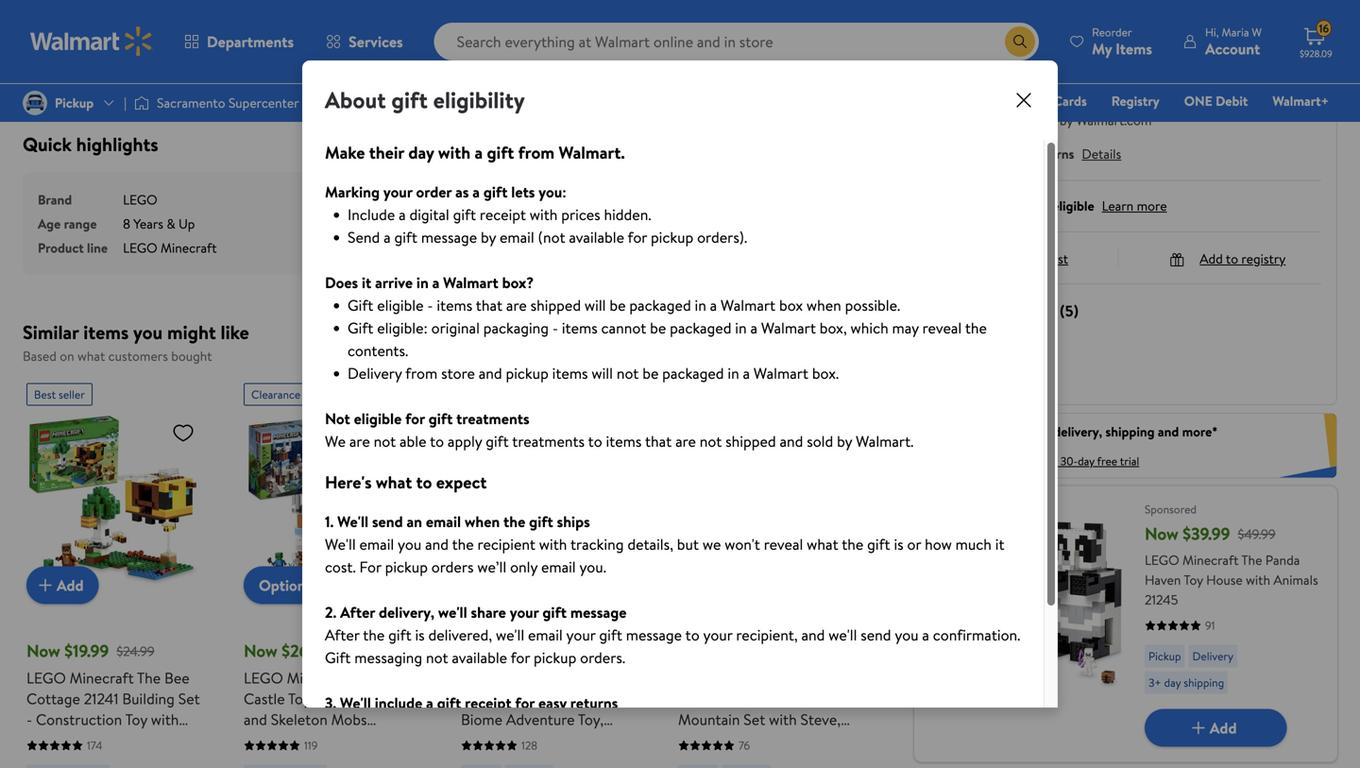 Task type: locate. For each thing, give the bounding box(es) containing it.
0 horizontal spatial add button
[[26, 566, 99, 604]]

1 lego minecraft from the left
[[123, 239, 217, 257]]

lego minecraft the bee cottage 21241 building set - construction toy with buildable house, farm, baby zombie, and animal figures, game inspired birthday gift idea for boys and girls ages 8 image
[[26, 413, 202, 589]]

1 horizontal spatial shipping
[[1184, 675, 1225, 691]]

debit
[[1216, 92, 1248, 110]]

1 horizontal spatial by
[[837, 431, 853, 452]]

$34.99
[[770, 642, 808, 660]]

2 horizontal spatial you
[[895, 625, 919, 645]]

seller
[[969, 300, 1004, 321], [59, 386, 85, 403]]

0 horizontal spatial we'll
[[438, 602, 467, 623]]

1 vertical spatial eligible
[[377, 295, 424, 316]]

2 vertical spatial message
[[626, 625, 682, 645]]

0 vertical spatial -
[[427, 295, 433, 316]]

day right their
[[408, 141, 434, 164]]

1 vertical spatial walmart.
[[856, 431, 914, 452]]

with down panda
[[1246, 571, 1271, 589]]

0 vertical spatial available
[[569, 227, 625, 248]]

0 vertical spatial receipt
[[480, 204, 526, 225]]

0 horizontal spatial send
[[372, 511, 403, 532]]

are right we
[[349, 431, 370, 452]]

gift inside now $26.00 $49.99 lego minecraft the ice castle toy with zombie and skeleton mobs figures, 21186 birthday gift idea for kids, boys
[[244, 751, 270, 768]]

from up lets
[[518, 141, 555, 164]]

2 vertical spatial &
[[826, 730, 837, 751]]

0 horizontal spatial delivery,
[[379, 602, 435, 623]]

0 vertical spatial is
[[1016, 196, 1025, 215]]

email
[[500, 227, 535, 248], [426, 511, 461, 532], [360, 534, 394, 555], [541, 557, 576, 577], [528, 625, 563, 645]]

not inside does it arrive in a walmart box? gift eligible - items that are shipped will be packaged in a walmart box when possible. gift eligible: original packaging - items cannot be packaged in a walmart box, which may reveal the contents. delivery from store and pickup items will not be packaged in a walmart box.
[[617, 363, 639, 384]]

add down 3+ day shipping
[[1210, 717, 1237, 738]]

when inside does it arrive in a walmart box? gift eligible - items that are shipped will be packaged in a walmart box when possible. gift eligible: original packaging - items cannot be packaged in a walmart box, which may reveal the contents. delivery from store and pickup items will not be packaged in a walmart box.
[[807, 295, 842, 316]]

your
[[383, 181, 413, 202], [510, 602, 539, 623], [566, 625, 596, 645], [703, 625, 733, 645]]

email right an
[[426, 511, 461, 532]]

arrive
[[375, 272, 413, 293]]

0 horizontal spatial delivery
[[348, 363, 402, 384]]

be up cannot
[[610, 295, 626, 316]]

we'll down share
[[496, 625, 525, 645]]

$51.99 lego minecraft the deep dark battle set, 21246 biome adventure toy, ancient city with warden figure, exploding tow
[[461, 639, 634, 768]]

lego minecraft the panda haven toy house with animals 21245 image
[[930, 501, 1130, 702]]

is inside 1. we'll send an email when the gift ships we'll email you and the recipient with tracking details, but we won't reveal what the gift is or how much it cost. for pickup orders we'll only email you.
[[894, 534, 904, 555]]

does
[[325, 272, 358, 293]]

and inside now $26.00 $49.99 lego minecraft the ice castle toy with zombie and skeleton mobs figures, 21186 birthday gift idea for kids, boys
[[244, 709, 267, 730]]

the inside now $26.00 $49.99 lego minecraft the ice castle toy with zombie and skeleton mobs figures, 21186 birthday gift idea for kids, boys
[[354, 668, 378, 688]]

&
[[439, 92, 448, 110], [167, 214, 175, 233], [826, 730, 837, 751]]

with down ships
[[539, 534, 567, 555]]

product group
[[26, 376, 202, 768], [244, 376, 420, 768], [461, 376, 637, 768], [678, 376, 854, 768]]

and inside now $19.99 $24.99 lego minecraft the bee cottage 21241 building set - construction toy with buildable house, farm, baby zombie, and an
[[117, 751, 141, 768]]

this item is gift eligible learn more
[[961, 196, 1167, 215]]

the left panda
[[1242, 551, 1263, 569]]

is
[[1016, 196, 1025, 215], [894, 534, 904, 555], [415, 625, 425, 645]]

lego minecraft the frozen peaks 21243, cave mountain set with steve, creeper, goat figures & accessories, icy biome toy for kids age 8 plus years old image
[[678, 413, 854, 589]]

set right building
[[178, 688, 200, 709]]

0 vertical spatial add button
[[26, 566, 99, 604]]

packaged right cannot
[[670, 317, 732, 338]]

and inside 2. after delivery, we'll share your gift message after the gift is delivered, we'll email your gift message to your recipient, and we'll send you a confirmation. gift messaging not available for pickup orders.
[[802, 625, 825, 645]]

1 horizontal spatial we'll
[[496, 625, 525, 645]]

to right able
[[430, 431, 444, 452]]

the left bee at the left bottom
[[137, 668, 161, 688]]

the inside does it arrive in a walmart box? gift eligible - items that are shipped will be packaged in a walmart box when possible. gift eligible: original packaging - items cannot be packaged in a walmart box, which may reveal the contents. delivery from store and pickup items will not be packaged in a walmart box.
[[966, 317, 987, 338]]

the inside sponsored now $39.99 $49.99 lego minecraft the panda haven toy house with animals 21245
[[1242, 551, 1263, 569]]

0 vertical spatial after
[[340, 602, 375, 623]]

0 vertical spatial packaged
[[630, 295, 691, 316]]

1 horizontal spatial from
[[518, 141, 555, 164]]

we
[[703, 534, 721, 555]]

1 vertical spatial reveal
[[764, 534, 803, 555]]

add to list button
[[980, 249, 1069, 268]]

when up box,
[[807, 295, 842, 316]]

in right arrive
[[417, 272, 429, 293]]

0 horizontal spatial when
[[465, 511, 500, 532]]

get free delivery, shipping and more* banner
[[915, 413, 1338, 479]]

we'll right "1."
[[337, 511, 369, 532]]

email left (not
[[500, 227, 535, 248]]

now left $19.99
[[26, 639, 60, 663]]

add
[[1010, 249, 1034, 268], [1200, 249, 1223, 268], [57, 575, 84, 596], [1210, 717, 1237, 738]]

0 vertical spatial treatments
[[457, 408, 530, 429]]

creeper,
[[678, 730, 735, 751]]

add inside 'product' group
[[57, 575, 84, 596]]

add button inside 'product' group
[[26, 566, 99, 604]]

1 vertical spatial it
[[996, 534, 1005, 555]]

3.
[[325, 693, 336, 713]]

and
[[989, 111, 1010, 129], [479, 363, 502, 384], [1158, 422, 1179, 441], [780, 431, 803, 452], [425, 534, 449, 555], [802, 625, 825, 645], [244, 709, 267, 730], [117, 751, 141, 768]]

goat
[[739, 730, 771, 751]]

1 vertical spatial &
[[167, 214, 175, 233]]

1 product group from the left
[[26, 376, 202, 768]]

send right $34.99
[[861, 625, 892, 645]]

delivery down 91
[[1193, 648, 1234, 664]]

1 vertical spatial shipping
[[1184, 675, 1225, 691]]

add up $19.99
[[57, 575, 84, 596]]

minecraft down skeleton,
[[599, 239, 655, 257]]

$49.99 inside now $26.00 $49.99 lego minecraft the ice castle toy with zombie and skeleton mobs figures, 21186 birthday gift idea for kids, boys
[[340, 642, 378, 660]]

the for $27.99
[[789, 668, 813, 688]]

it inside does it arrive in a walmart box? gift eligible - items that are shipped will be packaged in a walmart box when possible. gift eligible: original packaging - items cannot be packaged in a walmart box, which may reveal the contents. delivery from store and pickup items will not be packaged in a walmart box.
[[362, 272, 372, 293]]

marking your order as a gift lets you: include a digital gift receipt with prices hidden. send a gift message by email (not available for pickup orders).
[[325, 181, 748, 248]]

gift right about
[[392, 84, 428, 116]]

gift inside 2. after delivery, we'll share your gift message after the gift is delivered, we'll email your gift message to your recipient, and we'll send you a confirmation. gift messaging not available for pickup orders.
[[325, 647, 351, 668]]

- right 'packaging'
[[553, 317, 558, 338]]

-
[[427, 295, 433, 316], [553, 317, 558, 338], [26, 709, 32, 730]]

delivery, inside banner
[[1054, 422, 1103, 441]]

message
[[421, 227, 477, 248], [571, 602, 627, 623], [626, 625, 682, 645]]

a right include
[[426, 693, 434, 713]]

1.
[[325, 511, 334, 532]]

grocery
[[390, 92, 436, 110]]

brand
[[38, 190, 72, 209]]

shipped left sold
[[726, 431, 776, 452]]

character
[[488, 214, 546, 233]]

now inside now $19.99 $24.99 lego minecraft the bee cottage 21241 building set - construction toy with buildable house, farm, baby zombie, and an
[[26, 639, 60, 663]]

minecraft down $19.99
[[70, 668, 134, 688]]

zombie,
[[62, 751, 114, 768]]

0 vertical spatial delivery,
[[1054, 422, 1103, 441]]

1 vertical spatial returns
[[570, 693, 618, 713]]

0 horizontal spatial is
[[415, 625, 425, 645]]

orders
[[432, 557, 474, 577]]

box,
[[820, 317, 847, 338]]

minecraft up easy
[[504, 668, 569, 688]]

add to cart image inside 'product' group
[[34, 574, 57, 597]]

packaging
[[484, 317, 549, 338]]

1 vertical spatial will
[[592, 363, 613, 384]]

options link
[[244, 566, 327, 604]]

get free delivery, shipping and more*
[[1002, 422, 1218, 441]]

packaged up cannot
[[630, 295, 691, 316]]

lego minecraft the training grounds house building set, 21183 cave toy - image 5 of 8 image
[[32, 0, 143, 76]]

0 horizontal spatial by
[[481, 227, 496, 248]]

90-
[[989, 144, 1010, 163]]

pieces
[[488, 190, 525, 209]]

send inside 1. we'll send an email when the gift ships we'll email you and the recipient with tracking details, but we won't reveal what the gift is or how much it cost. for pickup orders we'll only email you.
[[372, 511, 403, 532]]

21246
[[568, 688, 607, 709]]

now $26.00 $49.99 lego minecraft the ice castle toy with zombie and skeleton mobs figures, 21186 birthday gift idea for kids, boys
[[244, 639, 420, 768]]

message up deep
[[626, 625, 682, 645]]

minecraft down up
[[161, 239, 217, 257]]

available down prices
[[569, 227, 625, 248]]

reveal inside 1. we'll send an email when the gift ships we'll email you and the recipient with tracking details, but we won't reveal what the gift is or how much it cost. for pickup orders we'll only email you.
[[764, 534, 803, 555]]

- up baby
[[26, 709, 32, 730]]

to left list
[[1037, 249, 1049, 268]]

1 horizontal spatial free
[[1098, 453, 1118, 469]]

lego down $26.00
[[244, 668, 283, 688]]

now inside now $27.99 $34.99 lego minecraft the frozen peaks 21243, cave mountain set with steve, creeper, goat figures & accessories, icy biome
[[678, 639, 712, 663]]

product group containing $51.99
[[461, 376, 637, 768]]

the inside '$51.99 lego minecraft the deep dark battle set, 21246 biome adventure toy, ancient city with warden figure, exploding tow'
[[572, 668, 595, 688]]

seller for more
[[969, 300, 1004, 321]]

0 vertical spatial returns
[[1033, 144, 1075, 163]]

day for 30-
[[1078, 453, 1095, 469]]

peaks
[[726, 688, 763, 709]]

delivery, inside 2. after delivery, we'll share your gift message after the gift is delivered, we'll email your gift message to your recipient, and we'll send you a confirmation. gift messaging not available for pickup orders.
[[379, 602, 435, 623]]

1 horizontal spatial it
[[996, 534, 1005, 555]]

for left set,
[[515, 693, 535, 713]]

is right item
[[1016, 196, 1025, 215]]

in down "orders)."
[[695, 295, 707, 316]]

2 vertical spatial be
[[643, 363, 659, 384]]

recipient,
[[736, 625, 798, 645]]

1 vertical spatial we'll
[[325, 534, 356, 555]]

walmart
[[443, 272, 499, 293], [721, 295, 776, 316], [761, 317, 816, 338], [754, 363, 809, 384]]

toy left 3.
[[288, 688, 310, 709]]

0 horizontal spatial returns
[[570, 693, 618, 713]]

& inside now $27.99 $34.99 lego minecraft the frozen peaks 21243, cave mountain set with steve, creeper, goat figures & accessories, icy biome
[[826, 730, 837, 751]]

1 vertical spatial free
[[1098, 453, 1118, 469]]

minecraft inside now $27.99 $34.99 lego minecraft the frozen peaks 21243, cave mountain set with steve, creeper, goat figures & accessories, icy biome
[[722, 668, 786, 688]]

and up orders
[[425, 534, 449, 555]]

0 horizontal spatial reveal
[[764, 534, 803, 555]]

$68.95
[[1009, 330, 1047, 348]]

after right 2.
[[340, 602, 375, 623]]

with down bee at the left bottom
[[151, 709, 179, 730]]

add to registry
[[1200, 249, 1286, 268]]

be right cannot
[[650, 317, 666, 338]]

1 horizontal spatial is
[[894, 534, 904, 555]]

packaged
[[630, 295, 691, 316], [670, 317, 732, 338], [663, 363, 724, 384]]

from left $68.95
[[978, 330, 1006, 348]]

seller right best
[[59, 386, 85, 403]]

0 vertical spatial what
[[78, 347, 105, 365]]

0 vertical spatial send
[[372, 511, 403, 532]]

3+ day shipping
[[1149, 675, 1225, 691]]

figures,
[[244, 730, 295, 751]]

(5)
[[1060, 300, 1079, 321]]

the left or
[[842, 534, 864, 555]]

0 vertical spatial delivery
[[348, 363, 402, 384]]

1 vertical spatial delivery
[[1193, 648, 1234, 664]]

1 vertical spatial be
[[650, 317, 666, 338]]

bee
[[164, 668, 190, 688]]

icy
[[763, 751, 781, 768]]

1 horizontal spatial set
[[744, 709, 766, 730]]

1 horizontal spatial shipped
[[726, 431, 776, 452]]

gift up messaging
[[388, 625, 412, 645]]

add to favorites list, lego minecraft the bee cottage 21241 building set - construction toy with buildable house, farm, baby zombie, and animal figures, game inspired birthday gift idea for boys and girls ages 8 image
[[172, 421, 195, 445]]

with left 'steve,'
[[769, 709, 797, 730]]

lego inside '$51.99 lego minecraft the deep dark battle set, 21246 biome adventure toy, ancient city with warden figure, exploding tow'
[[461, 668, 501, 688]]

lego minecraft the deep dark battle set, 21246 biome adventure toy, ancient city with warden figure, exploding tower & treasure chest, for kids ages 8 years old and up image
[[461, 413, 637, 589]]

day inside about gift eligibility dialog
[[408, 141, 434, 164]]

0 horizontal spatial set
[[178, 688, 200, 709]]

2 vertical spatial eligible
[[354, 408, 402, 429]]

0 vertical spatial we'll
[[337, 511, 369, 532]]

like
[[221, 319, 249, 345]]

2 lego minecraft from the left
[[561, 239, 655, 257]]

1 horizontal spatial $49.99
[[1238, 525, 1276, 543]]

pickup inside 2. after delivery, we'll share your gift message after the gift is delivered, we'll email your gift message to your recipient, and we'll send you a confirmation. gift messaging not available for pickup orders.
[[534, 647, 577, 668]]

0 horizontal spatial shipping
[[1106, 422, 1155, 441]]

we'll up the delivered,
[[438, 602, 467, 623]]

1 horizontal spatial add to cart image
[[1188, 717, 1210, 739]]

walmart. right add to favorites list, lego minecraft the frozen peaks 21243, cave mountain set with steve, creeper, goat figures & accessories, icy biome toy for kids age 8 plus years old icon
[[856, 431, 914, 452]]

2 horizontal spatial are
[[676, 431, 696, 452]]

minecraft inside now $26.00 $49.99 lego minecraft the ice castle toy with zombie and skeleton mobs figures, 21186 birthday gift idea for kids, boys
[[287, 668, 351, 688]]

deep
[[599, 668, 634, 688]]

add to cart image for get free delivery, shipping and more*
[[1188, 717, 1210, 739]]

sacramento, 95829 change
[[931, 37, 1094, 55]]

1 vertical spatial -
[[553, 317, 558, 338]]

1 horizontal spatial you
[[398, 534, 422, 555]]

now for $27.99
[[678, 639, 712, 663]]

0 vertical spatial that
[[476, 295, 503, 316]]

email right $51.99
[[528, 625, 563, 645]]

$51.99
[[461, 639, 507, 663]]

0 vertical spatial &
[[439, 92, 448, 110]]

gift down 2.
[[325, 647, 351, 668]]

1 horizontal spatial that
[[645, 431, 672, 452]]

panda
[[1266, 551, 1300, 569]]

lego down $19.99
[[26, 668, 66, 688]]

might
[[167, 319, 216, 345]]

0 vertical spatial message
[[421, 227, 477, 248]]

reveal
[[923, 317, 962, 338], [764, 534, 803, 555]]

minecraft down $27.99
[[722, 668, 786, 688]]

after down 2.
[[325, 625, 360, 645]]

seller inside 'product' group
[[59, 386, 85, 403]]

bat, ninja, skeleton, rogue theme
[[488, 214, 716, 257]]

pickup
[[651, 227, 694, 248], [506, 363, 549, 384], [385, 557, 428, 577], [534, 647, 577, 668]]

that inside does it arrive in a walmart box? gift eligible - items that are shipped will be packaged in a walmart box when possible. gift eligible: original packaging - items cannot be packaged in a walmart box, which may reveal the contents. delivery from store and pickup items will not be packaged in a walmart box.
[[476, 295, 503, 316]]

- up "original"
[[427, 295, 433, 316]]

2 horizontal spatial we'll
[[829, 625, 857, 645]]

shipping
[[1106, 422, 1155, 441], [1184, 675, 1225, 691]]

pickup right for
[[385, 557, 428, 577]]

be down cannot
[[643, 363, 659, 384]]

0 horizontal spatial that
[[476, 295, 503, 316]]

1 horizontal spatial reveal
[[923, 317, 962, 338]]

sponsored
[[1145, 501, 1197, 517]]

message inside the marking your order as a gift lets you: include a digital gift receipt with prices hidden. send a gift message by email (not available for pickup orders).
[[421, 227, 477, 248]]

95829
[[1006, 37, 1043, 55]]

gift up lets
[[487, 141, 514, 164]]

0 horizontal spatial &
[[167, 214, 175, 233]]

lego minecraft down up
[[123, 239, 217, 257]]

for up able
[[405, 408, 425, 429]]

0 vertical spatial seller
[[969, 300, 1004, 321]]

with right city
[[546, 730, 574, 751]]

zombie
[[345, 688, 394, 709]]

the right more
[[966, 317, 987, 338]]

minecraft inside '$51.99 lego minecraft the deep dark battle set, 21246 biome adventure toy, ancient city with warden figure, exploding tow'
[[504, 668, 569, 688]]

and left sold
[[780, 431, 803, 452]]

recipient
[[478, 534, 536, 555]]

4 product group from the left
[[678, 376, 854, 768]]

toy inside now $26.00 $49.99 lego minecraft the ice castle toy with zombie and skeleton mobs figures, 21186 birthday gift idea for kids, boys
[[288, 688, 310, 709]]

0 vertical spatial $49.99
[[1238, 525, 1276, 543]]

the inside now $19.99 $24.99 lego minecraft the bee cottage 21241 building set - construction toy with buildable house, farm, baby zombie, and an
[[137, 668, 161, 688]]

2 vertical spatial you
[[895, 625, 919, 645]]

0 horizontal spatial $49.99
[[340, 642, 378, 660]]

1. we'll send an email when the gift ships we'll email you and the recipient with tracking details, but we won't reveal what the gift is or how much it cost. for pickup orders we'll only email you.
[[325, 511, 1005, 577]]

you inside 2. after delivery, we'll share your gift message after the gift is delivered, we'll email your gift message to your recipient, and we'll send you a confirmation. gift messaging not available for pickup orders.
[[895, 625, 919, 645]]

0 horizontal spatial shipped
[[531, 295, 581, 316]]

with up (not
[[530, 204, 558, 225]]

ninja,
[[587, 214, 620, 233]]

will up cannot
[[585, 295, 606, 316]]

minecraft inside now $19.99 $24.99 lego minecraft the bee cottage 21241 building set - construction toy with buildable house, farm, baby zombie, and an
[[70, 668, 134, 688]]

0 horizontal spatial toy
[[125, 709, 147, 730]]

2 product group from the left
[[244, 376, 420, 768]]

add to cart image
[[34, 574, 57, 597], [1188, 717, 1210, 739]]

delivery inside does it arrive in a walmart box? gift eligible - items that are shipped will be packaged in a walmart box when possible. gift eligible: original packaging - items cannot be packaged in a walmart box, which may reveal the contents. delivery from store and pickup items will not be packaged in a walmart box.
[[348, 363, 402, 384]]

customers
[[108, 347, 168, 365]]

now inside now $26.00 $49.99 lego minecraft the ice castle toy with zombie and skeleton mobs figures, 21186 birthday gift idea for kids, boys
[[244, 639, 278, 663]]

delivery, up messaging
[[379, 602, 435, 623]]

by inside the marking your order as a gift lets you: include a digital gift receipt with prices hidden. send a gift message by email (not available for pickup orders).
[[481, 227, 496, 248]]

1 vertical spatial send
[[861, 625, 892, 645]]

minecraft
[[161, 239, 217, 257], [599, 239, 655, 257], [1183, 551, 1239, 569], [70, 668, 134, 688], [287, 668, 351, 688], [504, 668, 569, 688], [722, 668, 786, 688]]

lego up mountain
[[678, 668, 718, 688]]

1 vertical spatial add button
[[1145, 709, 1287, 747]]

walmart. inside not eligible for gift treatments we are not able to apply gift treatments to items that are not shipped and sold by walmart.
[[856, 431, 914, 452]]

0 vertical spatial add to cart image
[[34, 574, 57, 597]]

1 horizontal spatial returns
[[1033, 144, 1075, 163]]

1 vertical spatial by
[[481, 227, 496, 248]]

gift left or
[[868, 534, 891, 555]]

day right free
[[1010, 144, 1030, 163]]

1 horizontal spatial are
[[506, 295, 527, 316]]

and right store
[[479, 363, 502, 384]]

1 horizontal spatial lego minecraft
[[561, 239, 655, 257]]

by inside not eligible for gift treatments we are not able to apply gift treatments to items that are not shipped and sold by walmart.
[[837, 431, 853, 452]]

will
[[585, 295, 606, 316], [592, 363, 613, 384]]

the up orders
[[452, 534, 474, 555]]

receipt
[[480, 204, 526, 225], [465, 693, 512, 713]]

1 vertical spatial seller
[[59, 386, 85, 403]]

skeleton,
[[623, 214, 676, 233]]

shipping right 3+
[[1184, 675, 1225, 691]]

the inside now $27.99 $34.99 lego minecraft the frozen peaks 21243, cave mountain set with steve, creeper, goat figures & accessories, icy biome
[[789, 668, 813, 688]]

and left more*
[[1158, 422, 1179, 441]]

not down cannot
[[617, 363, 639, 384]]

we'll
[[477, 557, 507, 577]]

set up 76
[[744, 709, 766, 730]]

2 vertical spatial shipped
[[726, 431, 776, 452]]

send inside 2. after delivery, we'll share your gift message after the gift is delivered, we'll email your gift message to your recipient, and we'll send you a confirmation. gift messaging not available for pickup orders.
[[861, 625, 892, 645]]

gift left lets
[[484, 181, 508, 202]]

1 vertical spatial when
[[465, 511, 500, 532]]

message down digital
[[421, 227, 477, 248]]

we'll right 3.
[[340, 693, 371, 713]]

0 horizontal spatial available
[[452, 647, 507, 668]]

$26.00
[[282, 639, 332, 663]]

2 horizontal spatial what
[[807, 534, 839, 555]]

day inside get free delivery, shipping and more* banner
[[1078, 453, 1095, 469]]

2 vertical spatial -
[[26, 709, 32, 730]]

with inside now $27.99 $34.99 lego minecraft the frozen peaks 21243, cave mountain set with steve, creeper, goat figures & accessories, icy biome
[[769, 709, 797, 730]]

lego minecraft
[[123, 239, 217, 257], [561, 239, 655, 257]]

0 vertical spatial free
[[1027, 422, 1051, 441]]

Search search field
[[434, 23, 1039, 60]]

1 vertical spatial available
[[452, 647, 507, 668]]

shipped inside not eligible for gift treatments we are not able to apply gift treatments to items that are not shipped and sold by walmart.
[[726, 431, 776, 452]]

1 vertical spatial from
[[978, 330, 1006, 348]]

range
[[64, 214, 97, 233]]

for inside 2. after delivery, we'll share your gift message after the gift is delivered, we'll email your gift message to your recipient, and we'll send you a confirmation. gift messaging not available for pickup orders.
[[511, 647, 530, 668]]

more seller options (5) starting from $68.95
[[931, 300, 1079, 348]]

2 vertical spatial we'll
[[340, 693, 371, 713]]

1 vertical spatial packaged
[[670, 317, 732, 338]]

gift right share
[[543, 602, 567, 623]]

ships
[[557, 511, 590, 532]]

for inside not eligible for gift treatments we are not able to apply gift treatments to items that are not shipped and sold by walmart.
[[405, 408, 425, 429]]

lego up years
[[123, 190, 157, 209]]

by down cards
[[1060, 111, 1073, 129]]

2 horizontal spatial &
[[826, 730, 837, 751]]

possible.
[[845, 295, 901, 316]]

$49.99 inside sponsored now $39.99 $49.99 lego minecraft the panda haven toy house with animals 21245
[[1238, 525, 1276, 543]]

is inside 2. after delivery, we'll share your gift message after the gift is delivered, we'll email your gift message to your recipient, and we'll send you a confirmation. gift messaging not available for pickup orders.
[[415, 625, 425, 645]]

email inside 2. after delivery, we'll share your gift message after the gift is delivered, we'll email your gift message to your recipient, and we'll send you a confirmation. gift messaging not available for pickup orders.
[[528, 625, 563, 645]]

original
[[431, 317, 480, 338]]

theme
[[488, 239, 527, 257]]

30-
[[1061, 453, 1078, 469]]

0 horizontal spatial lego minecraft
[[123, 239, 217, 257]]

based
[[23, 347, 57, 365]]

0 horizontal spatial you
[[133, 319, 163, 345]]

3 product group from the left
[[461, 376, 637, 768]]

0 vertical spatial when
[[807, 295, 842, 316]]

sponsored now $39.99 $49.99 lego minecraft the panda haven toy house with animals 21245
[[1145, 501, 1319, 609]]

registry
[[1242, 249, 1286, 268]]

we'll
[[438, 602, 467, 623], [496, 625, 525, 645], [829, 625, 857, 645]]

it right does
[[362, 272, 372, 293]]

the up messaging
[[363, 625, 385, 645]]



Task type: vqa. For each thing, say whether or not it's contained in the screenshot.
'SHOP ALL DEALS' image
no



Task type: describe. For each thing, give the bounding box(es) containing it.
with inside 1. we'll send an email when the gift ships we'll email you and the recipient with tracking details, but we won't reveal what the gift is or how much it cost. for pickup orders we'll only email you.
[[539, 534, 567, 555]]

with inside sponsored now $39.99 $49.99 lego minecraft the panda haven toy house with animals 21245
[[1246, 571, 1271, 589]]

city
[[516, 730, 543, 751]]

lego minecraft for ninja,
[[561, 239, 655, 257]]

receipt inside the marking your order as a gift lets you: include a digital gift receipt with prices hidden. send a gift message by email (not available for pickup orders).
[[480, 204, 526, 225]]

delivery, for free
[[1054, 422, 1103, 441]]

what inside similar items you might like based on what customers bought
[[78, 347, 105, 365]]

21243,
[[767, 688, 808, 709]]

walmart.com
[[1077, 111, 1152, 129]]

2 vertical spatial packaged
[[663, 363, 724, 384]]

add left registry
[[1200, 249, 1223, 268]]

a right arrive
[[432, 272, 440, 293]]

sold
[[807, 431, 834, 452]]

the for $19.99
[[137, 668, 161, 688]]

gift up apply
[[429, 408, 453, 429]]

0 vertical spatial be
[[610, 295, 626, 316]]

gift up the contents.
[[348, 317, 374, 338]]

pickup inside the marking your order as a gift lets you: include a digital gift receipt with prices hidden. send a gift message by email (not available for pickup orders).
[[651, 227, 694, 248]]

you inside 1. we'll send an email when the gift ships we'll email you and the recipient with tracking details, but we won't reveal what the gift is or how much it cost. for pickup orders we'll only email you.
[[398, 534, 422, 555]]

Walmart Site-Wide search field
[[434, 23, 1039, 60]]

and right sold
[[989, 111, 1010, 129]]

details button
[[1082, 144, 1122, 163]]

the for $26.00
[[354, 668, 378, 688]]

shipped inside does it arrive in a walmart box? gift eligible - items that are shipped will be packaged in a walmart box when possible. gift eligible: original packaging - items cannot be packaged in a walmart box, which may reveal the contents. delivery from store and pickup items will not be packaged in a walmart box.
[[531, 295, 581, 316]]

include
[[348, 204, 395, 225]]

toy inside sponsored now $39.99 $49.99 lego minecraft the panda haven toy house with animals 21245
[[1184, 571, 1204, 589]]

1 horizontal spatial &
[[439, 92, 448, 110]]

much
[[956, 534, 992, 555]]

walmart left box?
[[443, 272, 499, 293]]

a left box.
[[743, 363, 750, 384]]

registry link
[[1103, 91, 1169, 111]]

gift up orders.
[[599, 625, 623, 645]]

it inside 1. we'll send an email when the gift ships we'll email you and the recipient with tracking details, but we won't reveal what the gift is or how much it cost. for pickup orders we'll only email you.
[[996, 534, 1005, 555]]

0 horizontal spatial walmart.
[[559, 141, 625, 164]]

1 horizontal spatial delivery
[[1193, 648, 1234, 664]]

0 vertical spatial shipped
[[1013, 111, 1057, 129]]

day for 90-
[[1010, 144, 1030, 163]]

walmart image
[[30, 26, 153, 57]]

you.
[[580, 557, 606, 577]]

not right add to favorites list, lego minecraft the deep dark battle set, 21246 biome adventure toy, ancient city with warden figure, exploding tower & treasure chest, for kids ages 8 years old and up image
[[700, 431, 722, 452]]

walmart+
[[1273, 92, 1329, 110]]

that inside not eligible for gift treatments we are not able to apply gift treatments to items that are not shipped and sold by walmart.
[[645, 431, 672, 452]]

3+
[[1149, 675, 1162, 691]]

(not
[[538, 227, 566, 248]]

email inside the marking your order as a gift lets you: include a digital gift receipt with prices hidden. send a gift message by email (not available for pickup orders).
[[500, 227, 535, 248]]

haven
[[1145, 571, 1181, 589]]

gift down does
[[348, 295, 374, 316]]

day for their
[[408, 141, 434, 164]]

now $19.99 $24.99 lego minecraft the bee cottage 21241 building set - construction toy with buildable house, farm, baby zombie, and an
[[26, 639, 200, 768]]

1
[[561, 190, 565, 209]]

in left box.
[[728, 363, 740, 384]]

cave
[[812, 688, 845, 709]]

available inside 2. after delivery, we'll share your gift message after the gift is delivered, we'll email your gift message to your recipient, and we'll send you a confirmation. gift messaging not available for pickup orders.
[[452, 647, 507, 668]]

add to favorites list, lego minecraft the deep dark battle set, 21246 biome adventure toy, ancient city with warden figure, exploding tower & treasure chest, for kids ages 8 years old and up image
[[607, 421, 629, 445]]

a right send
[[384, 227, 391, 248]]

battle
[[496, 688, 536, 709]]

orders).
[[697, 227, 748, 248]]

tracking
[[571, 534, 624, 555]]

more
[[1137, 196, 1167, 215]]

for
[[359, 557, 382, 577]]

send
[[348, 227, 380, 248]]

eligible inside not eligible for gift treatments we are not able to apply gift treatments to items that are not shipped and sold by walmart.
[[354, 408, 402, 429]]

your inside the marking your order as a gift lets you: include a digital gift receipt with prices hidden. send a gift message by email (not available for pickup orders).
[[383, 181, 413, 202]]

gift right include
[[437, 693, 461, 713]]

your up orders.
[[566, 625, 596, 645]]

now for $19.99
[[26, 639, 60, 663]]

starting
[[931, 330, 975, 348]]

lego inside now $19.99 $24.99 lego minecraft the bee cottage 21241 building set - construction toy with buildable house, farm, baby zombie, and an
[[26, 668, 66, 688]]

one debit
[[1185, 92, 1248, 110]]

set,
[[539, 688, 565, 709]]

not left able
[[374, 431, 396, 452]]

and inside not eligible for gift treatments we are not able to apply gift treatments to items that are not shipped and sold by walmart.
[[780, 431, 803, 452]]

age
[[38, 214, 61, 233]]

0 vertical spatial from
[[518, 141, 555, 164]]

lego inside now $26.00 $49.99 lego minecraft the ice castle toy with zombie and skeleton mobs figures, 21186 birthday gift idea for kids, boys
[[244, 668, 283, 688]]

product group containing now $27.99
[[678, 376, 854, 768]]

0 horizontal spatial free
[[1027, 422, 1051, 441]]

now inside sponsored now $39.99 $49.99 lego minecraft the panda haven toy house with animals 21245
[[1145, 522, 1179, 546]]

does it arrive in a walmart box? gift eligible - items that are shipped will be packaged in a walmart box when possible. gift eligible: original packaging - items cannot be packaged in a walmart box, which may reveal the contents. delivery from store and pickup items will not be packaged in a walmart box.
[[325, 272, 987, 384]]

to left add to favorites list, lego minecraft the deep dark battle set, 21246 biome adventure toy, ancient city with warden figure, exploding tower & treasure chest, for kids ages 8 years old and up image
[[588, 431, 602, 452]]

adventure
[[506, 709, 575, 730]]

lego inside lego age range
[[123, 190, 157, 209]]

highlights
[[76, 131, 158, 157]]

you inside similar items you might like based on what customers bought
[[133, 319, 163, 345]]

castle
[[244, 688, 285, 709]]

product
[[38, 239, 84, 257]]

1 vertical spatial message
[[571, 602, 627, 623]]

add to favorites list, lego minecraft the frozen peaks 21243, cave mountain set with steve, creeper, goat figures & accessories, icy biome toy for kids age 8 plus years old image
[[824, 421, 847, 445]]

eligible inside does it arrive in a walmart box? gift eligible - items that are shipped will be packaged in a walmart box when possible. gift eligible: original packaging - items cannot be packaged in a walmart box, which may reveal the contents. delivery from store and pickup items will not be packaged in a walmart box.
[[377, 295, 424, 316]]

easy
[[539, 693, 567, 713]]

expect
[[436, 471, 487, 494]]

day right 3+
[[1165, 675, 1181, 691]]

make their day with a gift from walmart.
[[325, 141, 625, 164]]

lego minecraft for years
[[123, 239, 217, 257]]

when inside 1. we'll send an email when the gift ships we'll email you and the recipient with tracking details, but we won't reveal what the gift is or how much it cost. for pickup orders we'll only email you.
[[465, 511, 500, 532]]

add button for get free delivery, shipping and more*
[[1145, 709, 1287, 747]]

eligible:
[[377, 317, 428, 338]]

for inside the marking your order as a gift lets you: include a digital gift receipt with prices hidden. send a gift message by email (not available for pickup orders).
[[628, 227, 647, 248]]

walmart left box
[[721, 295, 776, 316]]

2 horizontal spatial -
[[553, 317, 558, 338]]

with inside '$51.99 lego minecraft the deep dark battle set, 21246 biome adventure toy, ancient city with warden figure, exploding tow'
[[546, 730, 574, 751]]

order
[[416, 181, 452, 202]]

toy,
[[578, 709, 604, 730]]

now for $26.00
[[244, 639, 278, 663]]

76
[[739, 737, 750, 754]]

and inside does it arrive in a walmart box? gift eligible - items that are shipped will be packaged in a walmart box when possible. gift eligible: original packaging - items cannot be packaged in a walmart box, which may reveal the contents. delivery from store and pickup items will not be packaged in a walmart box.
[[479, 363, 502, 384]]

to inside 2. after delivery, we'll share your gift message after the gift is delivered, we'll email your gift message to your recipient, and we'll send you a confirmation. gift messaging not available for pickup orders.
[[686, 625, 700, 645]]

119
[[304, 737, 318, 754]]

bought
[[171, 347, 212, 365]]

gift left ships
[[529, 511, 553, 532]]

2. after delivery, we'll share your gift message after the gift is delivered, we'll email your gift message to your recipient, and we'll send you a confirmation. gift messaging not available for pickup orders.
[[325, 602, 1021, 668]]

delivered,
[[428, 625, 492, 645]]

what inside 1. we'll send an email when the gift ships we'll email you and the recipient with tracking details, but we won't reveal what the gift is or how much it cost. for pickup orders we'll only email you.
[[807, 534, 839, 555]]

gift down as
[[453, 204, 476, 225]]

your left recipient,
[[703, 625, 733, 645]]

items inside similar items you might like based on what customers bought
[[83, 319, 129, 345]]

a left box,
[[751, 317, 758, 338]]

with up as
[[438, 141, 471, 164]]

to left expect
[[416, 471, 432, 494]]

warden
[[578, 730, 628, 751]]

your right share
[[510, 602, 539, 623]]

2 horizontal spatial by
[[1060, 111, 1073, 129]]

close dialog image
[[1013, 89, 1036, 111]]

the inside 2. after delivery, we'll share your gift message after the gift is delivered, we'll email your gift message to your recipient, and we'll send you a confirmation. gift messaging not available for pickup orders.
[[363, 625, 385, 645]]

lego down bat,
[[561, 239, 596, 257]]

email up for
[[360, 534, 394, 555]]

this
[[961, 196, 984, 215]]

details,
[[628, 534, 674, 555]]

91
[[1206, 618, 1216, 634]]

$27.99
[[716, 639, 762, 663]]

to left registry
[[1226, 249, 1239, 268]]

we'll for 1.
[[337, 511, 369, 532]]

a left digital
[[399, 204, 406, 225]]

items inside not eligible for gift treatments we are not able to apply gift treatments to items that are not shipped and sold by walmart.
[[606, 431, 642, 452]]

similar items you might like based on what customers bought
[[23, 319, 249, 365]]

pickup inside 1. we'll send an email when the gift ships we'll email you and the recipient with tracking details, but we won't reveal what the gift is or how much it cost. for pickup orders we'll only email you.
[[385, 557, 428, 577]]

free
[[961, 144, 986, 163]]

gift inside gift cards link
[[1028, 92, 1051, 110]]

- inside now $19.99 $24.99 lego minecraft the bee cottage 21241 building set - construction toy with buildable house, farm, baby zombie, and an
[[26, 709, 32, 730]]

get
[[1002, 422, 1024, 441]]

deals link
[[325, 91, 374, 111]]

with inside now $26.00 $49.99 lego minecraft the ice castle toy with zombie and skeleton mobs figures, 21186 birthday gift idea for kids, boys
[[314, 688, 342, 709]]

add button for similar items you might like
[[26, 566, 99, 604]]

not
[[325, 408, 350, 429]]

gift right apply
[[486, 431, 509, 452]]

lego down years
[[123, 239, 157, 257]]

one
[[1185, 92, 1213, 110]]

add left list
[[1010, 249, 1034, 268]]

a down essentials
[[475, 141, 483, 164]]

0 horizontal spatial are
[[349, 431, 370, 452]]

not inside 2. after delivery, we'll share your gift message after the gift is delivered, we'll email your gift message to your recipient, and we'll send you a confirmation. gift messaging not available for pickup orders.
[[426, 647, 448, 668]]

include
[[375, 693, 423, 713]]

$928.09
[[1300, 47, 1333, 60]]

returns inside about gift eligibility dialog
[[570, 693, 618, 713]]

set inside now $27.99 $34.99 lego minecraft the frozen peaks 21243, cave mountain set with steve, creeper, goat figures & accessories, icy biome
[[744, 709, 766, 730]]

pickup
[[1149, 648, 1182, 664]]

0 vertical spatial will
[[585, 295, 606, 316]]

the up recipient
[[504, 511, 526, 532]]

add to registry button
[[1170, 249, 1286, 268]]

quick
[[23, 131, 72, 157]]

one debit link
[[1176, 91, 1257, 111]]

product group containing now $19.99
[[26, 376, 202, 768]]

best
[[34, 386, 56, 403]]

next image image
[[78, 93, 93, 108]]

lego minecraft the ice castle toy with zombie and skeleton mobs figures, 21186 birthday gift idea for kids, boys and girls ages 8 plus image
[[244, 413, 420, 589]]

gift cards link
[[1019, 91, 1096, 111]]

with inside now $19.99 $24.99 lego minecraft the bee cottage 21241 building set - construction toy with buildable house, farm, baby zombie, and an
[[151, 709, 179, 730]]

product group containing now $26.00
[[244, 376, 420, 768]]

walmart down box
[[761, 317, 816, 338]]

gift right item
[[1028, 196, 1050, 215]]

able
[[400, 431, 427, 452]]

lego inside now $27.99 $34.99 lego minecraft the frozen peaks 21243, cave mountain set with steve, creeper, goat figures & accessories, icy biome
[[678, 668, 718, 688]]

1 vertical spatial treatments
[[512, 431, 585, 452]]

$19.99
[[64, 639, 109, 663]]

apply
[[448, 431, 482, 452]]

a inside 2. after delivery, we'll share your gift message after the gift is delivered, we'll email your gift message to your recipient, and we'll send you a confirmation. gift messaging not available for pickup orders.
[[923, 625, 930, 645]]

2 horizontal spatial is
[[1016, 196, 1025, 215]]

with inside the marking your order as a gift lets you: include a digital gift receipt with prices hidden. send a gift message by email (not available for pickup orders).
[[530, 204, 558, 225]]

& inside 8 years & up product line
[[167, 214, 175, 233]]

reveal inside does it arrive in a walmart box? gift eligible - items that are shipped will be packaged in a walmart box when possible. gift eligible: original packaging - items cannot be packaged in a walmart box, which may reveal the contents. delivery from store and pickup items will not be packaged in a walmart box.
[[923, 317, 962, 338]]

free 90-day returns details
[[961, 144, 1122, 163]]

rogue
[[679, 214, 716, 233]]

which
[[851, 317, 889, 338]]

line
[[87, 239, 108, 257]]

email left you.
[[541, 557, 576, 577]]

available inside the marking your order as a gift lets you: include a digital gift receipt with prices hidden. send a gift message by email (not available for pickup orders).
[[569, 227, 625, 248]]

and inside 1. we'll send an email when the gift ships we'll email you and the recipient with tracking details, but we won't reveal what the gift is or how much it cost. for pickup orders we'll only email you.
[[425, 534, 449, 555]]

a down "orders)."
[[710, 295, 717, 316]]

add to cart image for similar items you might like
[[34, 574, 57, 597]]

box?
[[502, 272, 534, 293]]

from inside more seller options (5) starting from $68.95
[[978, 330, 1006, 348]]

start
[[1034, 453, 1058, 469]]

trial
[[1120, 453, 1140, 469]]

about gift eligibility dialog
[[302, 60, 1058, 768]]

3. we'll include a gift receipt for easy returns
[[325, 693, 618, 713]]

seller for best
[[59, 386, 85, 403]]

change
[[1050, 37, 1094, 55]]

skeleton
[[271, 709, 328, 730]]

essentials
[[451, 92, 507, 110]]

not eligible for gift treatments we are not able to apply gift treatments to items that are not shipped and sold by walmart.
[[325, 408, 914, 452]]

0 vertical spatial eligible
[[1053, 196, 1095, 215]]

shipping inside banner
[[1106, 422, 1155, 441]]

item
[[987, 196, 1013, 215]]

gift down digital
[[394, 227, 418, 248]]

walmart left box.
[[754, 363, 809, 384]]

and inside get free delivery, shipping and more* banner
[[1158, 422, 1179, 441]]

in left box,
[[735, 317, 747, 338]]

ancient
[[461, 730, 512, 751]]

are inside does it arrive in a walmart box? gift eligible - items that are shipped will be packaged in a walmart box when possible. gift eligible: original packaging - items cannot be packaged in a walmart box, which may reveal the contents. delivery from store and pickup items will not be packaged in a walmart box.
[[506, 295, 527, 316]]

eligibility
[[433, 84, 525, 116]]

toy inside now $19.99 $24.99 lego minecraft the bee cottage 21241 building set - construction toy with buildable house, farm, baby zombie, and an
[[125, 709, 147, 730]]

1 vertical spatial what
[[376, 471, 412, 494]]

we'll for 3.
[[340, 693, 371, 713]]

contents.
[[348, 340, 408, 361]]

grocery & essentials
[[390, 92, 507, 110]]

from inside does it arrive in a walmart box? gift eligible - items that are shipped will be packaged in a walmart box when possible. gift eligible: original packaging - items cannot be packaged in a walmart box, which may reveal the contents. delivery from store and pickup items will not be packaged in a walmart box.
[[405, 363, 438, 384]]

baby
[[26, 751, 58, 768]]

a right as
[[473, 181, 480, 202]]

you:
[[539, 181, 567, 202]]

delivery, for after
[[379, 602, 435, 623]]

16
[[1319, 21, 1330, 37]]

for inside now $26.00 $49.99 lego minecraft the ice castle toy with zombie and skeleton mobs figures, 21186 birthday gift idea for kids, boys
[[304, 751, 323, 768]]

their
[[369, 141, 404, 164]]

add to favorites list, lego minecraft the ice castle toy with zombie and skeleton mobs figures, 21186 birthday gift idea for kids, boys and girls ages 8 plus image
[[389, 421, 412, 445]]

lego inside sponsored now $39.99 $49.99 lego minecraft the panda haven toy house with animals 21245
[[1145, 551, 1180, 569]]

construction
[[36, 709, 122, 730]]

minecraft inside sponsored now $39.99 $49.99 lego minecraft the panda haven toy house with animals 21245
[[1183, 551, 1239, 569]]

about gift eligibility
[[325, 84, 525, 116]]

pickup inside does it arrive in a walmart box? gift eligible - items that are shipped will be packaged in a walmart box when possible. gift eligible: original packaging - items cannot be packaged in a walmart box, which may reveal the contents. delivery from store and pickup items will not be packaged in a walmart box.
[[506, 363, 549, 384]]

house,
[[90, 730, 135, 751]]

add to list
[[1010, 249, 1069, 268]]

1 vertical spatial after
[[325, 625, 360, 645]]

1 vertical spatial receipt
[[465, 693, 512, 713]]

set inside now $19.99 $24.99 lego minecraft the bee cottage 21241 building set - construction toy with buildable house, farm, baby zombie, and an
[[178, 688, 200, 709]]

sold and shipped by walmart.com
[[961, 111, 1152, 129]]



